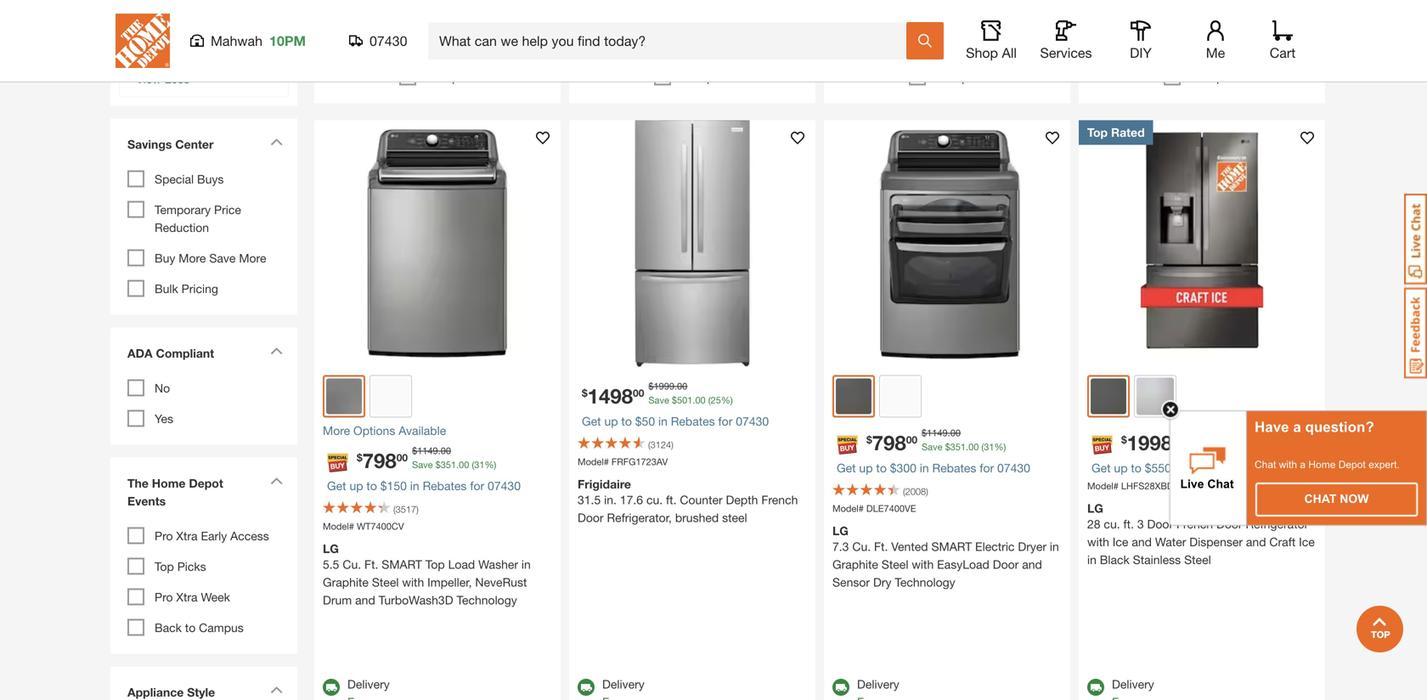 Task type: vqa. For each thing, say whether or not it's contained in the screenshot.
the leftmost rolling
no



Task type: describe. For each thing, give the bounding box(es) containing it.
yes link
[[155, 412, 173, 426]]

technology for easyload
[[895, 575, 956, 589]]

shop
[[966, 45, 998, 61]]

home inside the home depot events
[[152, 476, 186, 490]]

cart link
[[1264, 20, 1302, 61]]

cart for first add to cart button from right
[[1212, 33, 1240, 49]]

ada compliant link
[[119, 336, 289, 375]]

live chat image
[[1405, 194, 1428, 285]]

3
[[1138, 517, 1144, 531]]

xtra for early
[[176, 529, 198, 543]]

10pm
[[269, 33, 306, 49]]

temporary price reduction
[[155, 203, 241, 235]]

buy more save more link
[[155, 251, 266, 265]]

in inside $ 1149 . 00 save $ 351 . 00 ( 31 %) get up to $150 in  rebates for 07430
[[410, 479, 420, 493]]

lhfs28xbd
[[1122, 481, 1174, 492]]

( up wt7400cv
[[393, 504, 396, 515]]

model# frfg1723av
[[578, 456, 668, 467]]

31 for get up to $300 in  rebates for 07430
[[984, 441, 995, 452]]

graphite for 7.3
[[833, 557, 879, 571]]

caret icon image for savings center
[[270, 138, 283, 146]]

chat with a home depot expert.
[[1255, 459, 1400, 470]]

add to cart for first add to cart button
[[400, 33, 475, 49]]

$ 798 00 for $150
[[357, 448, 408, 472]]

07430 inside $ 1149 . 00 save $ 351 . 00 ( 31 %) get up to $150 in  rebates for 07430
[[488, 479, 521, 493]]

model# dle7400ve
[[833, 503, 916, 514]]

chat
[[1255, 459, 1277, 470]]

now
[[1340, 492, 1369, 506]]

1998
[[1127, 430, 1173, 455]]

appliance style
[[127, 685, 215, 700]]

caret icon image for ada compliant
[[270, 347, 283, 355]]

get inside save $ 601 00 ( 23 get up to $550 in  rebates for 07430
[[1092, 461, 1111, 475]]

1 ice from the left
[[1113, 535, 1129, 549]]

2 available shipping image from the left
[[1088, 679, 1105, 696]]

7.3 cu. ft. vented smart electric dryer in graphite steel with easyload door and sensor dry technology image
[[824, 120, 1071, 367]]

to right diy button
[[1195, 33, 1208, 49]]

to inside save $ 601 00 ( 23 get up to $550 in  rebates for 07430
[[1131, 461, 1142, 475]]

pro xtra early access
[[155, 529, 269, 543]]

rebates inside $ 1149 . 00 save $ 351 . 00 ( 31 %) get up to $150 in  rebates for 07430
[[423, 479, 467, 493]]

view
[[136, 72, 161, 86]]

top rated
[[1088, 125, 1145, 139]]

technology for impeller,
[[457, 593, 517, 607]]

me
[[1206, 45, 1226, 61]]

price
[[214, 203, 241, 217]]

chat now
[[1305, 492, 1369, 506]]

electric
[[976, 540, 1015, 554]]

ft. for smart
[[365, 557, 378, 571]]

top inside lg 5.5 cu. ft. smart top load washer in graphite steel with impeller, neverust drum and turbowash3d technology
[[426, 557, 445, 571]]

2 white image from the left
[[882, 378, 919, 415]]

compliant
[[156, 346, 214, 360]]

ft. inside lg 28 cu. ft. 3 door french door refrigerator with ice and water dispenser and craft ice in black stainless steel
[[1124, 517, 1134, 531]]

in inside save $ 601 00 ( 23 get up to $550 in  rebates for 07430
[[1175, 461, 1184, 475]]

graphite for 5.5
[[323, 575, 369, 589]]

- view less
[[128, 72, 190, 86]]

5.5 cu. ft. smart top load washer in graphite steel with impeller, neverust drum and turbowash3d technology image
[[314, 120, 561, 367]]

lg for lg 7.3 cu. ft. vented smart electric dryer in graphite steel with easyload door and sensor dry technology
[[833, 524, 849, 538]]

1999
[[654, 381, 675, 392]]

and inside lg 7.3 cu. ft. vented smart electric dryer in graphite steel with easyload door and sensor dry technology
[[1022, 557, 1043, 571]]

1 add to cart button from the left
[[323, 23, 552, 60]]

save inside $ 1149 . 00 save $ 351 . 00 ( 31 %) get up to $300 in  rebates for 07430
[[922, 441, 943, 452]]

steel inside lg 28 cu. ft. 3 door french door refrigerator with ice and water dispenser and craft ice in black stainless steel
[[1185, 553, 1212, 567]]

matte
[[155, 6, 185, 20]]

sensor
[[833, 575, 870, 589]]

7.3
[[833, 540, 849, 554]]

back to campus
[[155, 621, 244, 635]]

for inside $ 1149 . 00 save $ 351 . 00 ( 31 %) get up to $300 in  rebates for 07430
[[980, 461, 994, 475]]

the home depot events link
[[119, 466, 289, 523]]

28
[[1088, 517, 1101, 531]]

drum
[[323, 593, 352, 607]]

frigidaire
[[578, 477, 631, 491]]

$ 798 00 for $300
[[867, 430, 918, 455]]

lg 7.3 cu. ft. vented smart electric dryer in graphite steel with easyload door and sensor dry technology
[[833, 524, 1060, 589]]

dispenser
[[1190, 535, 1243, 549]]

copper link
[[155, 37, 195, 51]]

and down 3
[[1132, 535, 1152, 549]]

special buys
[[155, 172, 224, 186]]

$ 1498 00 $ 1999 . 00 save $ 501 . 00 ( 25 %) get up to $50 in  rebates for 07430
[[582, 381, 769, 428]]

have
[[1255, 419, 1290, 435]]

to inside $ 1149 . 00 save $ 351 . 00 ( 31 %) get up to $150 in  rebates for 07430
[[367, 479, 377, 493]]

$ 1149 . 00 save $ 351 . 00 ( 31 %) get up to $150 in  rebates for 07430
[[327, 445, 521, 493]]

get up to $550 in  rebates for 07430 button
[[1092, 461, 1286, 475]]

1 horizontal spatial more
[[239, 251, 266, 265]]

all
[[1002, 45, 1017, 61]]

chat now link
[[1257, 484, 1417, 516]]

23
[[1250, 441, 1261, 452]]

( inside $ 1149 . 00 save $ 351 . 00 ( 31 %) get up to $150 in  rebates for 07430
[[472, 459, 474, 470]]

to right 07430 button
[[430, 33, 443, 49]]

delivery for 5.5 cu. ft. smart top load washer in graphite steel with impeller, neverust drum and turbowash3d technology image
[[348, 677, 390, 691]]

reduction
[[155, 221, 209, 235]]

save inside $ 1498 00 $ 1999 . 00 save $ 501 . 00 ( 25 %) get up to $50 in  rebates for 07430
[[649, 395, 669, 406]]

matte white link
[[155, 6, 219, 20]]

model# lhfs28xbd
[[1088, 481, 1174, 492]]

savings center link
[[119, 127, 289, 166]]

$550
[[1145, 461, 1172, 475]]

( inside $ 1149 . 00 save $ 351 . 00 ( 31 %) get up to $300 in  rebates for 07430
[[982, 441, 984, 452]]

smart inside lg 7.3 cu. ft. vented smart electric dryer in graphite steel with easyload door and sensor dry technology
[[932, 540, 972, 554]]

impeller,
[[428, 575, 472, 589]]

2 add to cart button from the left
[[833, 23, 1062, 60]]

4 compare from the left
[[1191, 70, 1241, 84]]

wt7400cv
[[357, 521, 404, 532]]

more options available link
[[323, 422, 552, 440]]

graphite steel image for second white image from left
[[836, 379, 872, 414]]

events
[[127, 494, 166, 508]]

$ 1149 . 00 save $ 351 . 00 ( 31 %) get up to $300 in  rebates for 07430
[[837, 427, 1031, 475]]

798 for $150
[[363, 448, 397, 472]]

What can we help you find today? search field
[[439, 23, 906, 59]]

up inside $ 1498 00 $ 1999 . 00 save $ 501 . 00 ( 25 %) get up to $50 in  rebates for 07430
[[605, 414, 618, 428]]

savings center
[[127, 137, 214, 151]]

smart inside lg 5.5 cu. ft. smart top load washer in graphite steel with impeller, neverust drum and turbowash3d technology
[[382, 557, 422, 571]]

question?
[[1306, 419, 1375, 435]]

black
[[1100, 553, 1130, 567]]

add for first add to cart button from right
[[1165, 33, 1191, 49]]

steel
[[722, 511, 747, 525]]

easyload
[[937, 557, 990, 571]]

( 3517 )
[[393, 504, 419, 515]]

( inside save $ 601 00 ( 23 get up to $550 in  rebates for 07430
[[1248, 441, 1250, 452]]

1 horizontal spatial home
[[1309, 459, 1336, 470]]

to left "shop"
[[940, 33, 953, 49]]

craft
[[1270, 535, 1296, 549]]

steel for 7.3 cu. ft. vented smart electric dryer in graphite steel with easyload door and sensor dry technology
[[882, 557, 909, 571]]

less
[[165, 72, 190, 86]]

lg for lg 5.5 cu. ft. smart top load washer in graphite steel with impeller, neverust drum and turbowash3d technology
[[323, 542, 339, 556]]

model# for model# dle7400ve
[[833, 503, 864, 514]]

delivery for "7.3 cu. ft. vented smart electric dryer in graphite steel with easyload door and sensor dry technology" image
[[857, 677, 900, 691]]

get inside $ 1149 . 00 save $ 351 . 00 ( 31 %) get up to $150 in  rebates for 07430
[[327, 479, 346, 493]]

with inside lg 28 cu. ft. 3 door french door refrigerator with ice and water dispenser and craft ice in black stainless steel
[[1088, 535, 1110, 549]]

refrigerator
[[1246, 517, 1309, 531]]

0 horizontal spatial more
[[179, 251, 206, 265]]

printproof stainless steel image
[[1137, 378, 1174, 415]]

more options available
[[323, 424, 446, 438]]

1498
[[588, 384, 633, 408]]

yes
[[155, 412, 173, 426]]

me button
[[1189, 20, 1243, 61]]

top for top picks
[[155, 560, 174, 574]]

2 compare from the left
[[682, 70, 731, 84]]

mahwah 10pm
[[211, 33, 306, 49]]

caret icon image for appliance style
[[270, 686, 283, 694]]

rated
[[1111, 125, 1145, 139]]

available
[[399, 424, 446, 438]]

door inside lg 7.3 cu. ft. vented smart electric dryer in graphite steel with easyload door and sensor dry technology
[[993, 557, 1019, 571]]

1 horizontal spatial )
[[671, 439, 674, 450]]

to inside $ 1149 . 00 save $ 351 . 00 ( 31 %) get up to $300 in  rebates for 07430
[[876, 461, 887, 475]]

frigidaire 31.5 in. 17.6 cu. ft. counter depth french door refrigerator, brushed steel
[[578, 477, 798, 525]]

1149 for $150
[[417, 445, 438, 456]]

stainless
[[1133, 553, 1181, 567]]

depth
[[726, 493, 758, 507]]

with right chat
[[1279, 459, 1298, 470]]

top for top rated
[[1088, 125, 1108, 139]]

) for lg 7.3 cu. ft. vented smart electric dryer in graphite steel with easyload door and sensor dry technology
[[926, 486, 929, 497]]

07430 inside $ 1498 00 $ 1999 . 00 save $ 501 . 00 ( 25 %) get up to $50 in  rebates for 07430
[[736, 414, 769, 428]]

cu. inside lg 28 cu. ft. 3 door french door refrigerator with ice and water dispenser and craft ice in black stainless steel
[[1104, 517, 1121, 531]]

available shipping image for lg 7.3 cu. ft. vented smart electric dryer in graphite steel with easyload door and sensor dry technology
[[833, 679, 850, 696]]

bulk pricing
[[155, 282, 218, 296]]

appliance
[[127, 685, 184, 699]]

lg 5.5 cu. ft. smart top load washer in graphite steel with impeller, neverust drum and turbowash3d technology
[[323, 542, 531, 607]]

dry
[[874, 575, 892, 589]]

3 add to cart button from the left
[[1088, 23, 1317, 60]]

back to campus link
[[155, 621, 244, 635]]

save inside $ 1149 . 00 save $ 351 . 00 ( 31 %) get up to $150 in  rebates for 07430
[[412, 459, 433, 470]]

4 delivery from the left
[[1112, 677, 1155, 691]]

add to cart for 2nd add to cart button from the right
[[910, 33, 985, 49]]

1 vertical spatial a
[[1300, 459, 1306, 470]]

in inside $ 1498 00 $ 1999 . 00 save $ 501 . 00 ( 25 %) get up to $50 in  rebates for 07430
[[659, 414, 668, 428]]

washer
[[479, 557, 518, 571]]



Task type: locate. For each thing, give the bounding box(es) containing it.
ft. for vented
[[874, 540, 888, 554]]

the home depot events
[[127, 476, 223, 508]]

2 graphite steel image from the left
[[836, 379, 872, 414]]

31 for get up to $150 in  rebates for 07430
[[474, 459, 485, 470]]

501
[[677, 395, 693, 406]]

0 horizontal spatial graphite
[[323, 575, 369, 589]]

0 vertical spatial graphite
[[833, 557, 879, 571]]

2 horizontal spatial more
[[323, 424, 350, 438]]

351
[[951, 441, 966, 452], [441, 459, 456, 470]]

%) inside $ 1498 00 $ 1999 . 00 save $ 501 . 00 ( 25 %) get up to $50 in  rebates for 07430
[[721, 395, 733, 406]]

available shipping image
[[323, 679, 340, 696], [833, 679, 850, 696]]

diy
[[1130, 45, 1152, 61]]

model#
[[578, 456, 609, 467], [1088, 481, 1119, 492], [833, 503, 864, 514], [323, 521, 354, 532]]

delivery for '31.5 in. 17.6 cu. ft. counter depth french door refrigerator, brushed steel' image
[[602, 677, 645, 691]]

1 horizontal spatial available shipping image
[[1088, 679, 1105, 696]]

0 horizontal spatial %)
[[485, 459, 497, 470]]

31 up the get up to $300 in  rebates for 07430 "button"
[[984, 441, 995, 452]]

for up electric
[[980, 461, 994, 475]]

1149 inside $ 1149 . 00 save $ 351 . 00 ( 31 %) get up to $300 in  rebates for 07430
[[927, 427, 948, 438]]

%) inside $ 1149 . 00 save $ 351 . 00 ( 31 %) get up to $150 in  rebates for 07430
[[485, 459, 497, 470]]

load
[[448, 557, 475, 571]]

2 horizontal spatial lg
[[1088, 501, 1104, 515]]

1 vertical spatial 1149
[[417, 445, 438, 456]]

french right 'depth'
[[762, 493, 798, 507]]

1 horizontal spatial 798
[[872, 430, 906, 455]]

$150
[[380, 479, 407, 493]]

cu.
[[647, 493, 663, 507], [1104, 517, 1121, 531]]

.
[[675, 381, 677, 392], [693, 395, 695, 406], [948, 427, 951, 438], [966, 441, 969, 452], [438, 445, 441, 456], [456, 459, 459, 470]]

depot
[[1339, 459, 1366, 470], [189, 476, 223, 490]]

lg inside lg 7.3 cu. ft. vented smart electric dryer in graphite steel with easyload door and sensor dry technology
[[833, 524, 849, 538]]

1 vertical spatial home
[[152, 476, 186, 490]]

%) inside $ 1149 . 00 save $ 351 . 00 ( 31 %) get up to $300 in  rebates for 07430
[[995, 441, 1006, 452]]

0 horizontal spatial graphite steel image
[[326, 379, 362, 414]]

model# up 5.5
[[323, 521, 354, 532]]

%) right 501
[[721, 395, 733, 406]]

1 horizontal spatial 351
[[951, 441, 966, 452]]

rebates right $150
[[423, 479, 467, 493]]

07430 button
[[349, 32, 408, 49]]

798 up $300
[[872, 430, 906, 455]]

1 horizontal spatial cu.
[[1104, 517, 1121, 531]]

0 horizontal spatial white image
[[372, 378, 410, 415]]

model# for model# frfg1723av
[[578, 456, 609, 467]]

07430 inside $ 1149 . 00 save $ 351 . 00 ( 31 %) get up to $300 in  rebates for 07430
[[998, 461, 1031, 475]]

ft. inside lg 7.3 cu. ft. vented smart electric dryer in graphite steel with easyload door and sensor dry technology
[[874, 540, 888, 554]]

steel inside lg 5.5 cu. ft. smart top load washer in graphite steel with impeller, neverust drum and turbowash3d technology
[[372, 575, 399, 589]]

save up get up to $150 in  rebates for 07430 button
[[412, 459, 433, 470]]

3 add to cart from the left
[[1165, 33, 1240, 49]]

and left craft
[[1247, 535, 1267, 549]]

door inside frigidaire 31.5 in. 17.6 cu. ft. counter depth french door refrigerator, brushed steel
[[578, 511, 604, 525]]

to right the back
[[185, 621, 196, 635]]

351 up get up to $150 in  rebates for 07430 button
[[441, 459, 456, 470]]

with down vented
[[912, 557, 934, 571]]

0 horizontal spatial top
[[155, 560, 174, 574]]

temporary price reduction link
[[155, 203, 241, 235]]

17.6
[[620, 493, 643, 507]]

cu. right 28
[[1104, 517, 1121, 531]]

5.5
[[323, 557, 339, 571]]

counter
[[680, 493, 723, 507]]

0 horizontal spatial 31
[[474, 459, 485, 470]]

1 xtra from the top
[[176, 529, 198, 543]]

cu. inside frigidaire 31.5 in. 17.6 cu. ft. counter depth french door refrigerator, brushed steel
[[647, 493, 663, 507]]

to left the "$50"
[[622, 414, 632, 428]]

model# for model# lhfs28xbd
[[1088, 481, 1119, 492]]

4 caret icon image from the top
[[270, 686, 283, 694]]

rebates down 501
[[671, 414, 715, 428]]

-
[[128, 72, 133, 86]]

picks
[[177, 560, 206, 574]]

with up turbowash3d
[[402, 575, 424, 589]]

add for first add to cart button
[[400, 33, 426, 49]]

buys
[[197, 172, 224, 186]]

depot inside the home depot events
[[189, 476, 223, 490]]

dryer
[[1018, 540, 1047, 554]]

0 horizontal spatial depot
[[189, 476, 223, 490]]

in right washer
[[522, 557, 531, 571]]

in inside $ 1149 . 00 save $ 351 . 00 ( 31 %) get up to $300 in  rebates for 07430
[[920, 461, 929, 475]]

pro for pro xtra week
[[155, 590, 173, 604]]

0 horizontal spatial add
[[400, 33, 426, 49]]

0 vertical spatial ft.
[[874, 540, 888, 554]]

1 horizontal spatial 31
[[984, 441, 995, 452]]

feedback link image
[[1405, 287, 1428, 379]]

door down '31.5'
[[578, 511, 604, 525]]

up left $300
[[859, 461, 873, 475]]

31.5
[[578, 493, 601, 507]]

for down 25 at the bottom of the page
[[718, 414, 733, 428]]

0 vertical spatial cu.
[[853, 540, 871, 554]]

cart left the cart 'link'
[[1212, 33, 1240, 49]]

) down get up to $150 in  rebates for 07430 button
[[416, 504, 419, 515]]

0 horizontal spatial 798
[[363, 448, 397, 472]]

1 available shipping image from the left
[[323, 679, 340, 696]]

1 horizontal spatial available shipping image
[[833, 679, 850, 696]]

black stainless steel image
[[1091, 379, 1127, 414]]

1 horizontal spatial cu.
[[853, 540, 871, 554]]

351 inside $ 1149 . 00 save $ 351 . 00 ( 31 %) get up to $300 in  rebates for 07430
[[951, 441, 966, 452]]

0 horizontal spatial steel
[[372, 575, 399, 589]]

mahwah
[[211, 33, 263, 49]]

cu. right 17.6 on the bottom left of the page
[[647, 493, 663, 507]]

special
[[155, 172, 194, 186]]

lg inside lg 28 cu. ft. 3 door french door refrigerator with ice and water dispenser and craft ice in black stainless steel
[[1088, 501, 1104, 515]]

cu. right 7.3
[[853, 540, 871, 554]]

) for lg 5.5 cu. ft. smart top load washer in graphite steel with impeller, neverust drum and turbowash3d technology
[[416, 504, 419, 515]]

0 vertical spatial )
[[671, 439, 674, 450]]

graphite
[[833, 557, 879, 571], [323, 575, 369, 589]]

1 vertical spatial )
[[926, 486, 929, 497]]

2008
[[906, 486, 926, 497]]

savings
[[127, 137, 172, 151]]

1 horizontal spatial technology
[[895, 575, 956, 589]]

1 horizontal spatial lg
[[833, 524, 849, 538]]

2 add from the left
[[910, 33, 936, 49]]

1 horizontal spatial ft.
[[874, 540, 888, 554]]

neverust
[[475, 575, 527, 589]]

steel inside lg 7.3 cu. ft. vented smart electric dryer in graphite steel with easyload door and sensor dry technology
[[882, 557, 909, 571]]

french inside frigidaire 31.5 in. 17.6 cu. ft. counter depth french door refrigerator, brushed steel
[[762, 493, 798, 507]]

0 vertical spatial smart
[[932, 540, 972, 554]]

technology down neverust
[[457, 593, 517, 607]]

appliance style link
[[119, 675, 289, 700]]

white image
[[372, 378, 410, 415], [882, 378, 919, 415]]

0 horizontal spatial )
[[416, 504, 419, 515]]

351 for $150
[[441, 459, 456, 470]]

chat
[[1305, 492, 1337, 506]]

( right 601 on the right of page
[[1248, 441, 1250, 452]]

1 vertical spatial cu.
[[343, 557, 361, 571]]

smart up easyload
[[932, 540, 972, 554]]

door down electric
[[993, 557, 1019, 571]]

for inside $ 1149 . 00 save $ 351 . 00 ( 31 %) get up to $150 in  rebates for 07430
[[470, 479, 485, 493]]

compare
[[427, 70, 476, 84], [682, 70, 731, 84], [936, 70, 986, 84], [1191, 70, 1241, 84]]

2 available shipping image from the left
[[833, 679, 850, 696]]

1 horizontal spatial ice
[[1299, 535, 1315, 549]]

cu. for 7.3
[[853, 540, 871, 554]]

0 vertical spatial a
[[1294, 419, 1302, 435]]

%) for get up to $300 in  rebates for 07430
[[995, 441, 1006, 452]]

1 horizontal spatial french
[[1177, 517, 1214, 531]]

smart up turbowash3d
[[382, 557, 422, 571]]

1149 for $300
[[927, 427, 948, 438]]

3 caret icon image from the top
[[270, 477, 283, 485]]

( up the get up to $300 in  rebates for 07430 "button"
[[982, 441, 984, 452]]

for inside save $ 601 00 ( 23 get up to $550 in  rebates for 07430
[[1235, 461, 1249, 475]]

cu. inside lg 5.5 cu. ft. smart top load washer in graphite steel with impeller, neverust drum and turbowash3d technology
[[343, 557, 361, 571]]

steel for 5.5 cu. ft. smart top load washer in graphite steel with impeller, neverust drum and turbowash3d technology
[[372, 575, 399, 589]]

lg for lg 28 cu. ft. 3 door french door refrigerator with ice and water dispenser and craft ice in black stainless steel
[[1088, 501, 1104, 515]]

model# for model# wt7400cv
[[323, 521, 354, 532]]

07430
[[370, 33, 407, 49], [736, 414, 769, 428], [998, 461, 1031, 475], [1253, 461, 1286, 475], [488, 479, 521, 493]]

1 horizontal spatial 1149
[[927, 427, 948, 438]]

get up to $50 in  rebates for 07430 button
[[582, 414, 769, 428]]

up left $150
[[350, 479, 363, 493]]

2 pro from the top
[[155, 590, 173, 604]]

0 vertical spatial technology
[[895, 575, 956, 589]]

1149 inside $ 1149 . 00 save $ 351 . 00 ( 31 %) get up to $150 in  rebates for 07430
[[417, 445, 438, 456]]

1 pro from the top
[[155, 529, 173, 543]]

white image up more options available
[[372, 378, 410, 415]]

0 horizontal spatial cu.
[[647, 493, 663, 507]]

to left $150
[[367, 479, 377, 493]]

cu.
[[853, 540, 871, 554], [343, 557, 361, 571]]

graphite inside lg 7.3 cu. ft. vented smart electric dryer in graphite steel with easyload door and sensor dry technology
[[833, 557, 879, 571]]

up inside $ 1149 . 00 save $ 351 . 00 ( 31 %) get up to $300 in  rebates for 07430
[[859, 461, 873, 475]]

delivery
[[348, 677, 390, 691], [602, 677, 645, 691], [857, 677, 900, 691], [1112, 677, 1155, 691]]

lg inside lg 5.5 cu. ft. smart top load washer in graphite steel with impeller, neverust drum and turbowash3d technology
[[323, 542, 339, 556]]

1 vertical spatial 351
[[441, 459, 456, 470]]

1 horizontal spatial graphite steel image
[[836, 379, 872, 414]]

save up pricing
[[209, 251, 236, 265]]

1 vertical spatial technology
[[457, 593, 517, 607]]

1149 up the get up to $300 in  rebates for 07430 "button"
[[927, 427, 948, 438]]

1 horizontal spatial steel
[[882, 557, 909, 571]]

0 vertical spatial xtra
[[176, 529, 198, 543]]

0 vertical spatial 1149
[[927, 427, 948, 438]]

1 horizontal spatial depot
[[1339, 459, 1366, 470]]

for left chat
[[1235, 461, 1249, 475]]

for down more options available link
[[470, 479, 485, 493]]

in left black
[[1088, 553, 1097, 567]]

1 vertical spatial smart
[[382, 557, 422, 571]]

in right $550
[[1175, 461, 1184, 475]]

copper
[[155, 37, 195, 51]]

)
[[671, 439, 674, 450], [926, 486, 929, 497], [416, 504, 419, 515]]

1149 down available
[[417, 445, 438, 456]]

cu. right 5.5
[[343, 557, 361, 571]]

with inside lg 7.3 cu. ft. vented smart electric dryer in graphite steel with easyload door and sensor dry technology
[[912, 557, 934, 571]]

pro up top picks
[[155, 529, 173, 543]]

1 delivery from the left
[[348, 677, 390, 691]]

0 vertical spatial depot
[[1339, 459, 1366, 470]]

up inside $ 1149 . 00 save $ 351 . 00 ( 31 %) get up to $150 in  rebates for 07430
[[350, 479, 363, 493]]

( 2008 )
[[903, 486, 929, 497]]

0 horizontal spatial home
[[152, 476, 186, 490]]

up inside save $ 601 00 ( 23 get up to $550 in  rebates for 07430
[[1114, 461, 1128, 475]]

a
[[1294, 419, 1302, 435], [1300, 459, 1306, 470]]

vented
[[892, 540, 928, 554]]

to left $300
[[876, 461, 887, 475]]

get up model# dle7400ve
[[837, 461, 856, 475]]

a right chat
[[1300, 459, 1306, 470]]

top left 'picks'
[[155, 560, 174, 574]]

0 horizontal spatial 351
[[441, 459, 456, 470]]

lg up 5.5
[[323, 542, 339, 556]]

( right 501
[[708, 395, 711, 406]]

rebates inside save $ 601 00 ( 23 get up to $550 in  rebates for 07430
[[1188, 461, 1232, 475]]

graphite up drum
[[323, 575, 369, 589]]

1 vertical spatial graphite
[[323, 575, 369, 589]]

save up get up to $550 in  rebates for 07430 button
[[1188, 441, 1209, 452]]

( down more options available link
[[472, 459, 474, 470]]

buy
[[155, 251, 175, 265]]

3 compare from the left
[[936, 70, 986, 84]]

1 vertical spatial ft.
[[365, 557, 378, 571]]

$
[[649, 381, 654, 392], [582, 387, 588, 399], [672, 395, 677, 406], [922, 427, 927, 438], [867, 434, 872, 446], [1122, 434, 1127, 446], [945, 441, 951, 452], [1212, 441, 1217, 452], [412, 445, 417, 456], [357, 452, 363, 463], [436, 459, 441, 470]]

1 horizontal spatial add to cart
[[910, 33, 985, 49]]

2 horizontal spatial add to cart
[[1165, 33, 1240, 49]]

steel down dispenser
[[1185, 553, 1212, 567]]

601
[[1217, 441, 1232, 452]]

add to cart for first add to cart button from right
[[1165, 33, 1240, 49]]

for inside $ 1498 00 $ 1999 . 00 save $ 501 . 00 ( 25 %) get up to $50 in  rebates for 07430
[[718, 414, 733, 428]]

pricing
[[182, 282, 218, 296]]

french up dispenser
[[1177, 517, 1214, 531]]

graphite inside lg 5.5 cu. ft. smart top load washer in graphite steel with impeller, neverust drum and turbowash3d technology
[[323, 575, 369, 589]]

351 inside $ 1149 . 00 save $ 351 . 00 ( 31 %) get up to $150 in  rebates for 07430
[[441, 459, 456, 470]]

ice up black
[[1113, 535, 1129, 549]]

351 up the get up to $300 in  rebates for 07430 "button"
[[951, 441, 966, 452]]

00 inside save $ 601 00 ( 23 get up to $550 in  rebates for 07430
[[1235, 441, 1245, 452]]

cu. inside lg 7.3 cu. ft. vented smart electric dryer in graphite steel with easyload door and sensor dry technology
[[853, 540, 871, 554]]

$ 1998
[[1122, 430, 1173, 455]]

31 inside $ 1149 . 00 save $ 351 . 00 ( 31 %) get up to $300 in  rebates for 07430
[[984, 441, 995, 452]]

$ 798 00
[[867, 430, 918, 455], [357, 448, 408, 472]]

0 horizontal spatial cu.
[[343, 557, 361, 571]]

get inside $ 1498 00 $ 1999 . 00 save $ 501 . 00 ( 25 %) get up to $50 in  rebates for 07430
[[582, 414, 601, 428]]

2 horizontal spatial %)
[[995, 441, 1006, 452]]

1 horizontal spatial $ 798 00
[[867, 430, 918, 455]]

steel up 'dry'
[[882, 557, 909, 571]]

xtra for week
[[176, 590, 198, 604]]

0 vertical spatial ft.
[[666, 493, 677, 507]]

ft. down model# wt7400cv
[[365, 557, 378, 571]]

0 horizontal spatial lg
[[323, 542, 339, 556]]

model# wt7400cv
[[323, 521, 404, 532]]

style
[[187, 685, 215, 699]]

1 available shipping image from the left
[[578, 679, 595, 696]]

351 for $300
[[951, 441, 966, 452]]

cart right 07430 button
[[447, 33, 475, 49]]

2 vertical spatial )
[[416, 504, 419, 515]]

caret icon image inside appliance style link
[[270, 686, 283, 694]]

- view less link
[[119, 61, 289, 97]]

3 add from the left
[[1165, 33, 1191, 49]]

caret icon image inside savings center link
[[270, 138, 283, 146]]

0 vertical spatial pro
[[155, 529, 173, 543]]

pro for pro xtra early access
[[155, 529, 173, 543]]

shop all
[[966, 45, 1017, 61]]

the home depot logo image
[[116, 14, 170, 68]]

no
[[155, 381, 170, 395]]

ft. left counter
[[666, 493, 677, 507]]

( up frfg1723av
[[648, 439, 651, 450]]

0 vertical spatial %)
[[721, 395, 733, 406]]

1 horizontal spatial white image
[[882, 378, 919, 415]]

up
[[605, 414, 618, 428], [859, 461, 873, 475], [1114, 461, 1128, 475], [350, 479, 363, 493]]

ft. inside lg 5.5 cu. ft. smart top load washer in graphite steel with impeller, neverust drum and turbowash3d technology
[[365, 557, 378, 571]]

add for 2nd add to cart button from the right
[[910, 33, 936, 49]]

to up model# lhfs28xbd
[[1131, 461, 1142, 475]]

( 3124 )
[[648, 439, 674, 450]]

2 add to cart from the left
[[910, 33, 985, 49]]

top up impeller,
[[426, 557, 445, 571]]

0 horizontal spatial 1149
[[417, 445, 438, 456]]

and inside lg 5.5 cu. ft. smart top load washer in graphite steel with impeller, neverust drum and turbowash3d technology
[[355, 593, 375, 607]]

1 add to cart from the left
[[400, 33, 475, 49]]

pro xtra early access link
[[155, 529, 269, 543]]

a right have
[[1294, 419, 1302, 435]]

28 cu. ft. 3 door french door refrigerator with ice and water dispenser and craft ice in black stainless steel image
[[1079, 120, 1326, 367]]

2 delivery from the left
[[602, 677, 645, 691]]

1 horizontal spatial graphite
[[833, 557, 879, 571]]

graphite steel image
[[326, 379, 362, 414], [836, 379, 872, 414]]

and right drum
[[355, 593, 375, 607]]

technology inside lg 7.3 cu. ft. vented smart electric dryer in graphite steel with easyload door and sensor dry technology
[[895, 575, 956, 589]]

1 horizontal spatial ft.
[[1124, 517, 1134, 531]]

0 horizontal spatial french
[[762, 493, 798, 507]]

$ inside save $ 601 00 ( 23 get up to $550 in  rebates for 07430
[[1212, 441, 1217, 452]]

no link
[[155, 381, 170, 395]]

steel up turbowash3d
[[372, 575, 399, 589]]

0 horizontal spatial ft.
[[365, 557, 378, 571]]

available shipping image for lg 5.5 cu. ft. smart top load washer in graphite steel with impeller, neverust drum and turbowash3d technology
[[323, 679, 340, 696]]

door right 3
[[1148, 517, 1174, 531]]

more inside more options available link
[[323, 424, 350, 438]]

2 horizontal spatial add to cart button
[[1088, 23, 1317, 60]]

31.5 in. 17.6 cu. ft. counter depth french door refrigerator, brushed steel image
[[569, 120, 816, 367]]

add to cart button
[[323, 23, 552, 60], [833, 23, 1062, 60], [1088, 23, 1317, 60]]

1 caret icon image from the top
[[270, 138, 283, 146]]

in inside lg 28 cu. ft. 3 door french door refrigerator with ice and water dispenser and craft ice in black stainless steel
[[1088, 553, 1097, 567]]

31 down more options available link
[[474, 459, 485, 470]]

more right buy
[[179, 251, 206, 265]]

french inside lg 28 cu. ft. 3 door french door refrigerator with ice and water dispenser and craft ice in black stainless steel
[[1177, 517, 1214, 531]]

cart for first add to cart button
[[447, 33, 475, 49]]

2 horizontal spatial )
[[926, 486, 929, 497]]

in inside lg 5.5 cu. ft. smart top load washer in graphite steel with impeller, neverust drum and turbowash3d technology
[[522, 557, 531, 571]]

caret icon image inside ada compliant link
[[270, 347, 283, 355]]

) down the get up to $300 in  rebates for 07430 "button"
[[926, 486, 929, 497]]

$ 798 00 up $150
[[357, 448, 408, 472]]

technology inside lg 5.5 cu. ft. smart top load washer in graphite steel with impeller, neverust drum and turbowash3d technology
[[457, 593, 517, 607]]

in.
[[604, 493, 617, 507]]

$50
[[635, 414, 655, 428]]

0 vertical spatial cu.
[[647, 493, 663, 507]]

1 horizontal spatial %)
[[721, 395, 733, 406]]

2 xtra from the top
[[176, 590, 198, 604]]

3 delivery from the left
[[857, 677, 900, 691]]

campus
[[199, 621, 244, 635]]

0 vertical spatial 351
[[951, 441, 966, 452]]

home up chat at the right of page
[[1309, 459, 1336, 470]]

caret icon image
[[270, 138, 283, 146], [270, 347, 283, 355], [270, 477, 283, 485], [270, 686, 283, 694]]

1 vertical spatial 31
[[474, 459, 485, 470]]

2 horizontal spatial top
[[1088, 125, 1108, 139]]

model# up frigidaire
[[578, 456, 609, 467]]

technology down vented
[[895, 575, 956, 589]]

get inside $ 1149 . 00 save $ 351 . 00 ( 31 %) get up to $300 in  rebates for 07430
[[837, 461, 856, 475]]

home up events
[[152, 476, 186, 490]]

save down 1999
[[649, 395, 669, 406]]

cart for 2nd add to cart button from the right
[[957, 33, 985, 49]]

1 vertical spatial lg
[[833, 524, 849, 538]]

diy button
[[1114, 20, 1168, 61]]

pro up the back
[[155, 590, 173, 604]]

07430 inside button
[[370, 33, 407, 49]]

1 compare from the left
[[427, 70, 476, 84]]

back
[[155, 621, 182, 635]]

0 horizontal spatial $ 798 00
[[357, 448, 408, 472]]

07430 inside save $ 601 00 ( 23 get up to $550 in  rebates for 07430
[[1253, 461, 1286, 475]]

2 caret icon image from the top
[[270, 347, 283, 355]]

graphite steel image for 1st white image from left
[[326, 379, 362, 414]]

0 vertical spatial french
[[762, 493, 798, 507]]

save inside save $ 601 00 ( 23 get up to $550 in  rebates for 07430
[[1188, 441, 1209, 452]]

rebates right $300
[[933, 461, 977, 475]]

cart right me on the right top of page
[[1270, 45, 1296, 61]]

bulk pricing link
[[155, 282, 218, 296]]

in right $150
[[410, 479, 420, 493]]

early
[[201, 529, 227, 543]]

1 horizontal spatial top
[[426, 557, 445, 571]]

0 vertical spatial lg
[[1088, 501, 1104, 515]]

$ 798 00 up $300
[[867, 430, 918, 455]]

798 for $300
[[872, 430, 906, 455]]

in right $300
[[920, 461, 929, 475]]

rebates inside $ 1498 00 $ 1999 . 00 save $ 501 . 00 ( 25 %) get up to $50 in  rebates for 07430
[[671, 414, 715, 428]]

with inside lg 5.5 cu. ft. smart top load washer in graphite steel with impeller, neverust drum and turbowash3d technology
[[402, 575, 424, 589]]

$ inside "$ 1998"
[[1122, 434, 1127, 446]]

%) up the get up to $300 in  rebates for 07430 "button"
[[995, 441, 1006, 452]]

1 horizontal spatial add to cart button
[[833, 23, 1062, 60]]

depot left expert.
[[1339, 459, 1366, 470]]

with down 28
[[1088, 535, 1110, 549]]

caret icon image for the home depot events
[[270, 477, 283, 485]]

caret icon image inside the home depot events link
[[270, 477, 283, 485]]

( up the dle7400ve
[[903, 486, 906, 497]]

available shipping image
[[578, 679, 595, 696], [1088, 679, 1105, 696]]

$300
[[890, 461, 917, 475]]

31 inside $ 1149 . 00 save $ 351 . 00 ( 31 %) get up to $150 in  rebates for 07430
[[474, 459, 485, 470]]

0 horizontal spatial available shipping image
[[323, 679, 340, 696]]

0 horizontal spatial add to cart
[[400, 33, 475, 49]]

pro xtra week
[[155, 590, 230, 604]]

refrigerator,
[[607, 511, 672, 525]]

0 horizontal spatial ice
[[1113, 535, 1129, 549]]

1 add from the left
[[400, 33, 426, 49]]

2 horizontal spatial steel
[[1185, 553, 1212, 567]]

2 horizontal spatial add
[[1165, 33, 1191, 49]]

in right dryer
[[1050, 540, 1060, 554]]

cart inside 'link'
[[1270, 45, 1296, 61]]

top picks link
[[155, 560, 206, 574]]

0 vertical spatial home
[[1309, 459, 1336, 470]]

rebates inside $ 1149 . 00 save $ 351 . 00 ( 31 %) get up to $300 in  rebates for 07430
[[933, 461, 977, 475]]

1 white image from the left
[[372, 378, 410, 415]]

2 vertical spatial lg
[[323, 542, 339, 556]]

temporary
[[155, 203, 211, 217]]

0 vertical spatial 31
[[984, 441, 995, 452]]

%) for get up to $150 in  rebates for 07430
[[485, 459, 497, 470]]

to inside $ 1498 00 $ 1999 . 00 save $ 501 . 00 ( 25 %) get up to $50 in  rebates for 07430
[[622, 414, 632, 428]]

0 horizontal spatial technology
[[457, 593, 517, 607]]

1 vertical spatial ft.
[[1124, 517, 1134, 531]]

xtra left week
[[176, 590, 198, 604]]

1 vertical spatial %)
[[995, 441, 1006, 452]]

more left options
[[323, 424, 350, 438]]

door up dispenser
[[1217, 517, 1243, 531]]

ft. left vented
[[874, 540, 888, 554]]

ft. inside frigidaire 31.5 in. 17.6 cu. ft. counter depth french door refrigerator, brushed steel
[[666, 493, 677, 507]]

in inside lg 7.3 cu. ft. vented smart electric dryer in graphite steel with easyload door and sensor dry technology
[[1050, 540, 1060, 554]]

%)
[[721, 395, 733, 406], [995, 441, 1006, 452], [485, 459, 497, 470]]

cart left all
[[957, 33, 985, 49]]

2 vertical spatial %)
[[485, 459, 497, 470]]

3124
[[651, 439, 671, 450]]

1 vertical spatial french
[[1177, 517, 1214, 531]]

1 vertical spatial depot
[[189, 476, 223, 490]]

2 ice from the left
[[1299, 535, 1315, 549]]

up up model# lhfs28xbd
[[1114, 461, 1128, 475]]

model# up 28
[[1088, 481, 1119, 492]]

depot up pro xtra early access
[[189, 476, 223, 490]]

ice
[[1113, 535, 1129, 549], [1299, 535, 1315, 549]]

0 horizontal spatial smart
[[382, 557, 422, 571]]

in right the "$50"
[[659, 414, 668, 428]]

cu. for 5.5
[[343, 557, 361, 571]]

buy more save more
[[155, 251, 266, 265]]

( inside $ 1498 00 $ 1999 . 00 save $ 501 . 00 ( 25 %) get up to $50 in  rebates for 07430
[[708, 395, 711, 406]]

lg up 7.3
[[833, 524, 849, 538]]

save $ 601 00 ( 23 get up to $550 in  rebates for 07430
[[1092, 441, 1286, 475]]

get up model# wt7400cv
[[327, 479, 346, 493]]

1 graphite steel image from the left
[[326, 379, 362, 414]]

1 vertical spatial xtra
[[176, 590, 198, 604]]

lg 28 cu. ft. 3 door french door refrigerator with ice and water dispenser and craft ice in black stainless steel
[[1088, 501, 1315, 567]]



